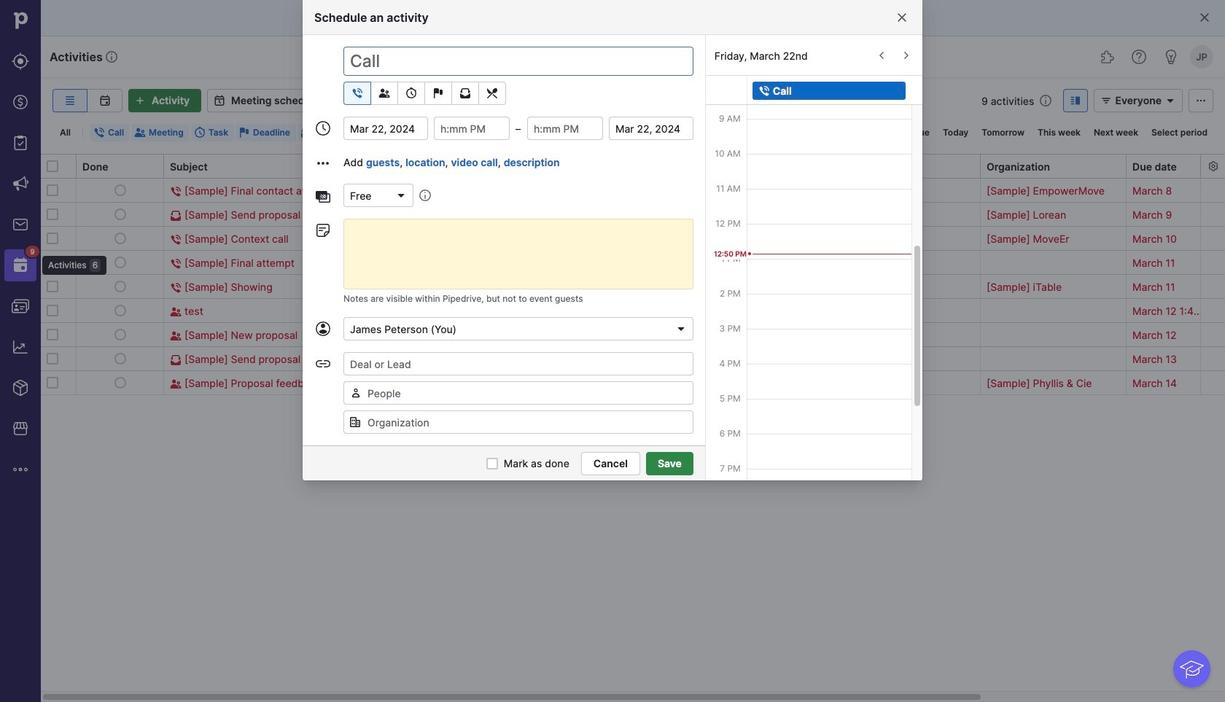 Task type: locate. For each thing, give the bounding box(es) containing it.
insights image
[[12, 339, 29, 356]]

1 row from the top
[[41, 179, 1226, 203]]

contacts image
[[12, 298, 29, 315]]

1 horizontal spatial h:mm pm text field
[[528, 117, 603, 140]]

4 row from the top
[[41, 250, 1226, 275]]

products image
[[12, 379, 29, 397]]

color primary inverted image
[[131, 95, 149, 107]]

knowledge center bot, also known as kc bot is an onboarding assistant that allows you to see the list of onboarding items in one place for quick and easy reference. this improves your in-app experience. image
[[1174, 651, 1211, 688]]

color primary image inside people field
[[350, 387, 362, 399]]

sales inbox image
[[12, 216, 29, 234]]

more actions image
[[1193, 95, 1211, 107]]

none field deal or lead
[[344, 352, 694, 376]]

7 row from the top
[[41, 323, 1226, 347]]

grid
[[41, 153, 1226, 703]]

None field
[[344, 184, 414, 207], [344, 317, 694, 341], [344, 352, 694, 376], [344, 382, 694, 405], [344, 411, 694, 434], [344, 184, 414, 207], [344, 317, 694, 341]]

close image
[[897, 12, 909, 23]]

0 vertical spatial info image
[[106, 51, 117, 63]]

none field organization
[[344, 411, 694, 434]]

Call text field
[[344, 47, 694, 76]]

menu item
[[0, 245, 41, 286]]

1 color secondary image from the left
[[355, 266, 373, 284]]

color secondary image
[[355, 266, 373, 284], [472, 266, 490, 284], [525, 266, 542, 284], [589, 266, 606, 284]]

quick add image
[[762, 48, 779, 66]]

8 row from the top
[[41, 347, 1226, 371]]

2 row from the top
[[41, 202, 1226, 227]]

dialog
[[0, 0, 1226, 703]]

color secondary image
[[1208, 161, 1220, 172], [382, 266, 399, 284], [408, 266, 425, 284], [434, 266, 452, 284], [498, 266, 516, 284], [551, 266, 568, 284]]

1 vertical spatial info image
[[1041, 95, 1053, 107]]

0 horizontal spatial h:mm pm text field
[[434, 117, 510, 140]]

row
[[41, 179, 1226, 203], [41, 202, 1226, 227], [41, 226, 1226, 251], [41, 250, 1226, 275], [41, 274, 1226, 302], [41, 298, 1226, 323], [41, 323, 1226, 347], [41, 347, 1226, 371], [41, 371, 1226, 396]]

4 color secondary image from the left
[[589, 266, 606, 284]]

info image left open details in full view image
[[1041, 95, 1053, 107]]

marketplace image
[[12, 420, 29, 438]]

info image up "calendar" "image"
[[106, 51, 117, 63]]

h:mm PM text field
[[434, 117, 510, 140], [528, 117, 603, 140]]

color undefined image
[[12, 257, 29, 274]]

campaigns image
[[12, 175, 29, 193]]

6 row from the top
[[41, 298, 1226, 323]]

previous day image
[[873, 50, 891, 61]]

info image
[[106, 51, 117, 63], [1041, 95, 1053, 107]]

1 horizontal spatial info image
[[1041, 95, 1053, 107]]

quick help image
[[1131, 48, 1149, 66]]

menu
[[0, 0, 107, 703]]

None text field
[[344, 117, 428, 140], [609, 117, 694, 140], [344, 117, 428, 140], [609, 117, 694, 140]]

color primary image
[[349, 88, 366, 99], [376, 88, 393, 99], [403, 88, 420, 99], [457, 88, 474, 99], [327, 92, 344, 109], [1099, 95, 1116, 107], [1162, 95, 1180, 107], [315, 120, 332, 137], [348, 127, 360, 139], [47, 209, 58, 220], [170, 210, 182, 222], [170, 234, 182, 246], [47, 257, 58, 269], [114, 305, 126, 317], [170, 307, 182, 318], [315, 320, 332, 338], [676, 323, 687, 335], [47, 329, 58, 341], [114, 329, 126, 341], [170, 331, 182, 342], [114, 353, 126, 365], [170, 379, 182, 391], [350, 387, 362, 399], [350, 417, 361, 428]]

none field people
[[344, 382, 694, 405]]

color primary image
[[1200, 12, 1211, 23], [430, 88, 447, 99], [484, 88, 501, 99], [211, 95, 228, 107], [93, 127, 105, 139], [134, 127, 146, 139], [194, 127, 206, 139], [239, 127, 250, 139], [301, 127, 312, 139], [315, 155, 332, 172], [47, 161, 58, 172], [47, 185, 58, 196], [114, 185, 126, 196], [170, 186, 182, 198], [315, 188, 332, 206], [395, 190, 407, 201], [114, 209, 126, 220], [315, 222, 332, 239], [47, 233, 58, 244], [114, 233, 126, 244], [114, 257, 126, 269], [170, 258, 182, 270], [47, 281, 58, 293], [114, 281, 126, 293], [170, 283, 182, 294], [47, 305, 58, 317], [47, 353, 58, 365], [170, 355, 182, 366], [315, 355, 332, 373], [47, 377, 58, 389], [114, 377, 126, 389], [487, 458, 498, 470]]



Task type: describe. For each thing, give the bounding box(es) containing it.
9 row from the top
[[41, 371, 1226, 396]]

Search Pipedrive field
[[482, 42, 744, 72]]

more image
[[12, 461, 29, 479]]

5 row from the top
[[41, 274, 1226, 302]]

3 row from the top
[[41, 226, 1226, 251]]

home image
[[9, 9, 31, 31]]

0 horizontal spatial info image
[[106, 51, 117, 63]]

2 h:mm pm text field from the left
[[528, 117, 603, 140]]

Organization text field
[[344, 411, 694, 434]]

Deal or Lead text field
[[344, 352, 694, 376]]

leads image
[[12, 53, 29, 70]]

color primary image inside organization field
[[350, 417, 361, 428]]

People text field
[[362, 382, 693, 404]]

1 h:mm pm text field from the left
[[434, 117, 510, 140]]

calendar image
[[96, 95, 113, 107]]

info image
[[420, 190, 431, 201]]

open details in full view image
[[1068, 95, 1085, 107]]

list image
[[61, 95, 79, 107]]

3 color secondary image from the left
[[525, 266, 542, 284]]

deals image
[[12, 93, 29, 111]]

2 color secondary image from the left
[[472, 266, 490, 284]]

projects image
[[12, 134, 29, 152]]

color primary inverted image
[[759, 85, 770, 97]]

sales assistant image
[[1163, 48, 1181, 66]]

next day image
[[898, 50, 916, 61]]



Task type: vqa. For each thing, say whether or not it's contained in the screenshot.
Leads Image
yes



